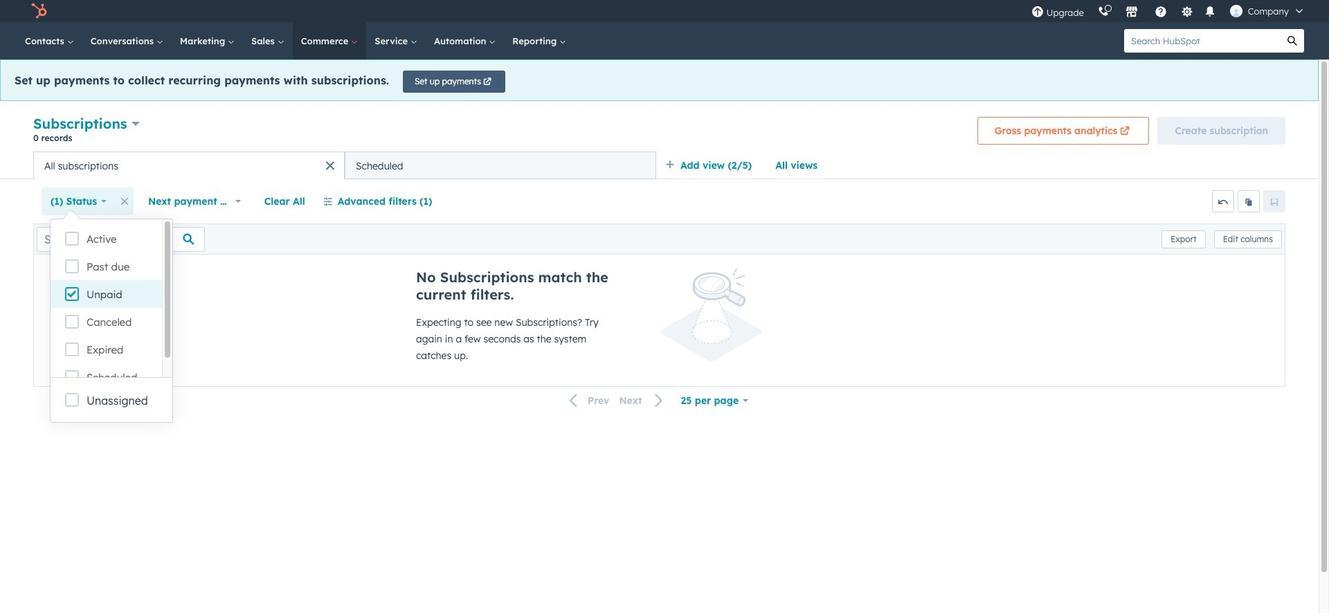 Task type: vqa. For each thing, say whether or not it's contained in the screenshot.
the CMS
no



Task type: describe. For each thing, give the bounding box(es) containing it.
Search search field
[[37, 227, 205, 252]]

jacob simon image
[[1230, 5, 1243, 17]]



Task type: locate. For each thing, give the bounding box(es) containing it.
marketplaces image
[[1126, 6, 1138, 19]]

Search HubSpot search field
[[1125, 29, 1281, 53]]

list box
[[51, 220, 173, 391]]

pagination navigation
[[562, 392, 672, 410]]

menu
[[1025, 0, 1313, 22]]

banner
[[33, 113, 1286, 152]]



